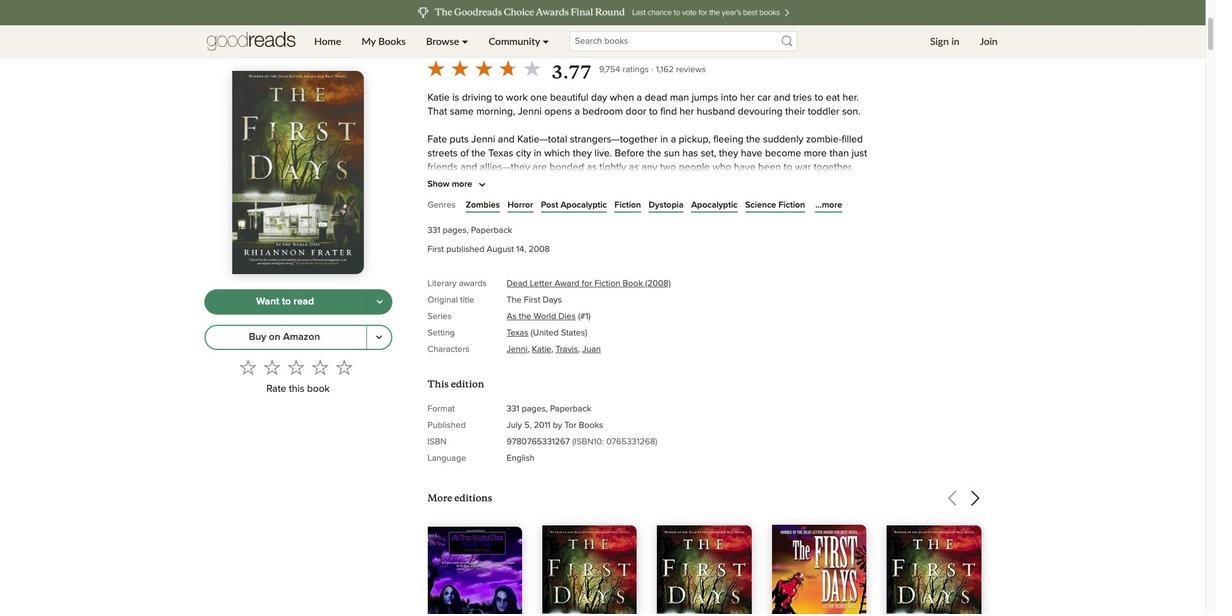 Task type: locate. For each thing, give the bounding box(es) containing it.
original title
[[428, 296, 474, 305]]

1 vertical spatial more
[[452, 180, 472, 189]]

1 vertical spatial their
[[460, 190, 480, 200]]

and
[[774, 92, 791, 103], [498, 134, 515, 144], [461, 162, 477, 172], [606, 190, 623, 200], [617, 287, 633, 297], [663, 287, 679, 297]]

in up sun
[[661, 134, 668, 144]]

0 vertical spatial puts
[[450, 134, 469, 144]]

1 vertical spatial paperback
[[550, 405, 592, 413]]

as the world dies link
[[507, 312, 576, 321]]

join link
[[970, 25, 1008, 57]]

0 horizontal spatial end
[[445, 314, 462, 324]]

ratings
[[623, 65, 649, 74]]

want
[[256, 296, 279, 306]]

vote in the final round of the 2023 goodreads choice awards image
[[143, 0, 1063, 25]]

they up the bonded
[[573, 148, 592, 158]]

)
[[585, 329, 587, 337]]

1 horizontal spatial her
[[740, 92, 755, 103]]

language
[[428, 454, 466, 463]]

...more
[[816, 201, 843, 210]]

9,754
[[599, 65, 621, 74]]

one down 14,
[[508, 259, 525, 269]]

find up post apocalyptic
[[587, 190, 604, 200]]

in
[[952, 35, 960, 47], [661, 134, 668, 144], [534, 148, 542, 158], [721, 300, 729, 311]]

the first days
[[507, 296, 562, 305]]

end up run,
[[497, 287, 514, 297]]

pages, up 5,
[[522, 405, 548, 413]]

world
[[534, 312, 556, 321]]

rate 4 out of 5 image
[[312, 359, 329, 375]]

apocalyptic up shot. at the top
[[561, 201, 607, 210]]

0 vertical spatial 331 pages, paperback
[[428, 226, 513, 235]]

katie inside "katie is driving to work one beautiful day when a dead man jumps into her car and tries to eat her. that same morning, jenni opens a bedroom door to find her husband devouring their toddler son."
[[428, 92, 450, 103]]

▾ right browse
[[462, 35, 469, 47]]

good
[[529, 217, 552, 227]]

331 pages, paperback up published on the left top of the page
[[428, 226, 513, 235]]

july
[[507, 421, 522, 430]]

a down beautiful
[[575, 106, 580, 116]]

a up sun
[[671, 134, 676, 144]]

puts inside a chance encounter puts them on the road to an isolated, fortified town, besieged by zombies, where fewer than one hundred people cling to the shreds of civilization.
[[520, 245, 539, 255]]

head
[[520, 203, 543, 214]]

rate 3 out of 5 image
[[288, 359, 305, 375]]

same
[[450, 106, 474, 116]]

rhiannon frater
[[428, 31, 537, 48]]

1 horizontal spatial than
[[830, 148, 849, 158]]

one inside "katie is driving to work one beautiful day when a dead man jumps into her car and tries to eat her. that same morning, jenni opens a bedroom door to find her husband devouring their toddler son."
[[531, 92, 548, 103]]

and up stumble,
[[663, 287, 679, 297]]

war
[[795, 162, 811, 172]]

as
[[587, 162, 597, 172], [629, 162, 639, 172]]

books right my
[[378, 35, 406, 47]]

learns
[[748, 203, 775, 214]]

0 vertical spatial by
[[792, 245, 803, 255]]

1 vertical spatial one
[[508, 259, 525, 269]]

0 vertical spatial have
[[741, 148, 763, 158]]

book
[[623, 279, 643, 288]]

texas up horror
[[509, 190, 534, 200]]

first up where
[[428, 245, 444, 254]]

▾ right "frater"
[[543, 35, 549, 47]]

0 vertical spatial on
[[566, 245, 578, 255]]

is down whatever
[[798, 300, 805, 311]]

people down the has
[[679, 162, 710, 172]]

more
[[428, 492, 453, 504]]

when inside it looks like the end of the world. but katie and jenni and many others will do whatever they have to to stay alive. run, fight, pick each other up when they stumble, fall in love…anything is possible at the end of the world.
[[617, 300, 641, 311]]

1 , from the left
[[528, 345, 530, 354]]

and up allies—they
[[498, 134, 515, 144]]

katie link
[[532, 345, 551, 354]]

,
[[528, 345, 530, 354], [551, 345, 554, 354], [578, 345, 580, 354]]

1 ▾ from the left
[[462, 35, 469, 47]]

as
[[507, 312, 517, 321]]

rating 3.77 out of 5 image
[[424, 56, 544, 80]]

brains
[[674, 203, 701, 214]]

fate puts jenni and katie—total strangers—together in a pickup, fleeing the suddenly zombie-filled streets of the texas city in which they live. before the sun has set, they have become more than just friends and allies—they are bonded as tightly as any two people who have been to war together.
[[428, 134, 867, 172]]

amazon
[[283, 332, 320, 342]]

katie up up
[[592, 287, 614, 297]]

first right the
[[524, 296, 541, 305]]

1 horizontal spatial one
[[531, 92, 548, 103]]

1 horizontal spatial find
[[661, 106, 677, 116]]

when inside during their cross-texas odyssey to find and rescue jenni's oldest son, jenni discovers the joy of watching a zombie's head explode when she shoots its brains out. katie learns that she's a terrific tactician—and a pretty good shot.
[[584, 203, 608, 214]]

son,
[[722, 190, 740, 200]]

the up any at the right top of page
[[647, 148, 662, 158]]

when inside "katie is driving to work one beautiful day when a dead man jumps into her car and tries to eat her. that same morning, jenni opens a bedroom door to find her husband devouring their toddler son."
[[610, 92, 634, 103]]

2 as from the left
[[629, 162, 639, 172]]

and inside "katie is driving to work one beautiful day when a dead man jumps into her car and tries to eat her. that same morning, jenni opens a bedroom door to find her husband devouring their toddler son."
[[774, 92, 791, 103]]

of right "joy"
[[847, 190, 855, 200]]

rhiannon frater link
[[428, 31, 552, 49]]

0 horizontal spatial find
[[587, 190, 604, 200]]

0 horizontal spatial one
[[508, 259, 525, 269]]

find down the man
[[661, 106, 677, 116]]

the up run,
[[480, 287, 494, 297]]

than
[[830, 148, 849, 158], [486, 259, 505, 269]]

eat
[[826, 92, 840, 103]]

, left the katie 'link'
[[528, 345, 530, 354]]

the right fleeing
[[746, 134, 761, 144]]

on inside a chance encounter puts them on the road to an isolated, fortified town, besieged by zombies, where fewer than one hundred people cling to the shreds of civilization.
[[566, 245, 578, 255]]

apocalyptic down oldest
[[691, 201, 738, 210]]

has
[[683, 148, 698, 158]]

to inside during their cross-texas odyssey to find and rescue jenni's oldest son, jenni discovers the joy of watching a zombie's head explode when she shoots its brains out. katie learns that she's a terrific tactician—and a pretty good shot.
[[576, 190, 585, 200]]

jenni up science
[[743, 190, 767, 200]]

tor
[[565, 421, 577, 430]]

on right them
[[566, 245, 578, 255]]

0 vertical spatial their
[[786, 106, 805, 116]]

is inside it looks like the end of the world. but katie and jenni and many others will do whatever they have to to stay alive. run, fight, pick each other up when they stumble, fall in love…anything is possible at the end of the world.
[[798, 300, 805, 311]]

katie inside it looks like the end of the world. but katie and jenni and many others will do whatever they have to to stay alive. run, fight, pick each other up when they stumble, fall in love…anything is possible at the end of the world.
[[592, 287, 614, 297]]

by left tor at the left of page
[[553, 421, 562, 430]]

book cover image
[[772, 525, 867, 614], [543, 525, 637, 614], [657, 525, 752, 614], [887, 525, 982, 614], [428, 527, 522, 614]]

one right work
[[531, 92, 548, 103]]

horror
[[508, 201, 534, 210]]

she's
[[797, 203, 819, 214]]

have up been
[[741, 148, 763, 158]]

texas left (
[[507, 329, 529, 337]]

0 horizontal spatial paperback
[[471, 226, 513, 235]]

august
[[487, 245, 514, 254]]

1 vertical spatial than
[[486, 259, 505, 269]]

0 horizontal spatial puts
[[450, 134, 469, 144]]

one inside a chance encounter puts them on the road to an isolated, fortified town, besieged by zombies, where fewer than one hundred people cling to the shreds of civilization.
[[508, 259, 525, 269]]

and up she
[[606, 190, 623, 200]]

pick
[[532, 300, 550, 311]]

0 horizontal spatial apocalyptic
[[561, 201, 607, 210]]

find
[[661, 106, 677, 116], [587, 190, 604, 200]]

1 horizontal spatial puts
[[520, 245, 539, 255]]

than down encounter
[[486, 259, 505, 269]]

literary
[[428, 279, 457, 288]]

1 horizontal spatial 331
[[507, 405, 520, 413]]

2 vertical spatial when
[[617, 300, 641, 311]]

katie down son,
[[723, 203, 745, 214]]

1 horizontal spatial ,
[[551, 345, 554, 354]]

show more button
[[428, 177, 490, 192]]

fiction down cling
[[595, 279, 621, 288]]

jenni down shreds on the right top
[[636, 287, 660, 297]]

1 horizontal spatial their
[[786, 106, 805, 116]]

jenni down the morning,
[[472, 134, 496, 144]]

0 vertical spatial books
[[378, 35, 406, 47]]

paperback up tor at the left of page
[[550, 405, 592, 413]]

1 horizontal spatial end
[[497, 287, 514, 297]]

0 horizontal spatial more
[[452, 180, 472, 189]]

paperback
[[471, 226, 513, 235], [550, 405, 592, 413]]

books up (isbn10:
[[579, 421, 603, 430]]

live.
[[595, 148, 612, 158]]

1 horizontal spatial books
[[579, 421, 603, 430]]

their down tries
[[786, 106, 805, 116]]

her
[[740, 92, 755, 103], [680, 106, 694, 116]]

on right "buy" on the bottom left of the page
[[269, 332, 281, 342]]

0 vertical spatial people
[[679, 162, 710, 172]]

series
[[428, 312, 452, 321]]

during their cross-texas odyssey to find and rescue jenni's oldest son, jenni discovers the joy of watching a zombie's head explode when she shoots its brains out. katie learns that she's a terrific tactician—and a pretty good shot.
[[428, 190, 858, 227]]

1 vertical spatial her
[[680, 106, 694, 116]]

letter
[[530, 279, 552, 288]]

shreds
[[653, 259, 683, 269]]

jenni down work
[[518, 106, 542, 116]]

0 horizontal spatial as
[[587, 162, 597, 172]]

end down stay
[[445, 314, 462, 324]]

a right the she's
[[822, 203, 827, 214]]

0 vertical spatial world.
[[545, 287, 572, 297]]

the down fight,
[[519, 312, 532, 321]]

1 apocalyptic from the left
[[561, 201, 607, 210]]

fall
[[706, 300, 719, 311]]

science
[[745, 201, 777, 210]]

2008
[[529, 245, 550, 254]]

2 , from the left
[[551, 345, 554, 354]]

when right up
[[617, 300, 641, 311]]

want to read button
[[204, 289, 367, 314]]

is
[[452, 92, 459, 103], [798, 300, 805, 311]]

isolated,
[[645, 245, 682, 255]]

puts up streets
[[450, 134, 469, 144]]

more inside "button"
[[452, 180, 472, 189]]

of right streets
[[460, 148, 469, 158]]

1 horizontal spatial ▾
[[543, 35, 549, 47]]

1 vertical spatial when
[[584, 203, 608, 214]]

0 horizontal spatial than
[[486, 259, 505, 269]]

one
[[531, 92, 548, 103], [508, 259, 525, 269]]

0 vertical spatial than
[[830, 148, 849, 158]]

texas inside during their cross-texas odyssey to find and rescue jenni's oldest son, jenni discovers the joy of watching a zombie's head explode when she shoots its brains out. katie learns that she's a terrific tactician—and a pretty good shot.
[[509, 190, 534, 200]]

more down zombie-
[[804, 148, 827, 158]]

united
[[533, 329, 559, 337]]

looks
[[436, 287, 459, 297]]

1 vertical spatial puts
[[520, 245, 539, 255]]

to inside fate puts jenni and katie—total strangers—together in a pickup, fleeing the suddenly zombie-filled streets of the texas city in which they live. before the sun has set, they have become more than just friends and allies—they are bonded as tightly as any two people who have been to war together.
[[784, 162, 793, 172]]

run,
[[485, 300, 505, 311]]

fortified
[[685, 245, 719, 255]]

0 vertical spatial is
[[452, 92, 459, 103]]

frater
[[498, 31, 537, 48]]

0 vertical spatial texas
[[489, 148, 514, 158]]

1 horizontal spatial apocalyptic
[[691, 201, 738, 210]]

each
[[553, 300, 574, 311]]

son.
[[842, 106, 861, 116]]

2 horizontal spatial ,
[[578, 345, 580, 354]]

texas inside fate puts jenni and katie—total strangers—together in a pickup, fleeing the suddenly zombie-filled streets of the texas city in which they live. before the sun has set, they have become more than just friends and allies—they are bonded as tightly as any two people who have been to war together.
[[489, 148, 514, 158]]

pages, up chance
[[443, 226, 469, 235]]

9780765331267
[[507, 437, 570, 446]]

0 horizontal spatial pages,
[[443, 226, 469, 235]]

a up door
[[637, 92, 642, 103]]

have up at
[[836, 287, 858, 297]]

tries
[[793, 92, 812, 103]]

katie
[[428, 92, 450, 103], [723, 203, 745, 214], [592, 287, 614, 297], [532, 345, 551, 354]]

1 vertical spatial world.
[[492, 314, 519, 324]]

331 up a
[[428, 226, 441, 235]]

jenni inside fate puts jenni and katie—total strangers—together in a pickup, fleeing the suddenly zombie-filled streets of the texas city in which they live. before the sun has set, they have become more than just friends and allies—they are bonded as tightly as any two people who have been to war together.
[[472, 134, 496, 144]]

world. up each at the left
[[545, 287, 572, 297]]

0 vertical spatial find
[[661, 106, 677, 116]]

in up "are"
[[534, 148, 542, 158]]

0 vertical spatial when
[[610, 92, 634, 103]]

1 vertical spatial books
[[579, 421, 603, 430]]

more up during
[[452, 180, 472, 189]]

0 horizontal spatial 331
[[428, 226, 441, 235]]

2 apocalyptic from the left
[[691, 201, 738, 210]]

katie up that
[[428, 92, 450, 103]]

paperback up first published august 14, 2008 at the left top
[[471, 226, 513, 235]]

average rating of 3.77 stars. figure
[[424, 56, 599, 84]]

people
[[679, 162, 710, 172], [568, 259, 599, 269]]

0 horizontal spatial their
[[460, 190, 480, 200]]

they down (2008)
[[644, 300, 663, 311]]

2 vertical spatial have
[[836, 287, 858, 297]]

top genres for this book element
[[428, 198, 1002, 217]]

1 vertical spatial is
[[798, 300, 805, 311]]

1 vertical spatial pages,
[[522, 405, 548, 413]]

0 horizontal spatial on
[[269, 332, 281, 342]]

0765331268)
[[607, 437, 658, 446]]

as down live.
[[587, 162, 597, 172]]

by left the zombies,
[[792, 245, 803, 255]]

in right fall
[[721, 300, 729, 311]]

have right who
[[734, 162, 756, 172]]

0 horizontal spatial ,
[[528, 345, 530, 354]]

1 vertical spatial on
[[269, 332, 281, 342]]

husband
[[697, 106, 735, 116]]

1 vertical spatial have
[[734, 162, 756, 172]]

331 pages, paperback up july 5, 2011 by tor books at the bottom
[[507, 405, 592, 413]]

devouring
[[738, 106, 783, 116]]

as down before
[[629, 162, 639, 172]]

0 horizontal spatial ▾
[[462, 35, 469, 47]]

format
[[428, 405, 455, 413]]

the down "alive."
[[476, 314, 490, 324]]

this
[[289, 383, 305, 394]]

0 horizontal spatial people
[[568, 259, 599, 269]]

my books link
[[351, 25, 416, 57]]

1 vertical spatial people
[[568, 259, 599, 269]]

0 vertical spatial more
[[804, 148, 827, 158]]

fiction down discovers
[[779, 201, 805, 210]]

0 horizontal spatial is
[[452, 92, 459, 103]]

1 horizontal spatial as
[[629, 162, 639, 172]]

puts up hundred
[[520, 245, 539, 255]]

find inside "katie is driving to work one beautiful day when a dead man jumps into her car and tries to eat her. that same morning, jenni opens a bedroom door to find her husband devouring their toddler son."
[[661, 106, 677, 116]]

browse
[[426, 35, 459, 47]]

None search field
[[559, 31, 808, 51]]

the up allies—they
[[472, 148, 486, 158]]

2 ▾ from the left
[[543, 35, 549, 47]]

fiction down rescue
[[615, 201, 641, 210]]

, left juan
[[578, 345, 580, 354]]

rate 1 out of 5 image
[[240, 359, 256, 375]]

0 vertical spatial first
[[428, 245, 444, 254]]

toddler
[[808, 106, 840, 116]]

and right car
[[774, 92, 791, 103]]

travis link
[[556, 345, 578, 354]]

the inside during their cross-texas odyssey to find and rescue jenni's oldest son, jenni discovers the joy of watching a zombie's head explode when she shoots its brains out. katie learns that she's a terrific tactician—and a pretty good shot.
[[814, 190, 829, 200]]

1 horizontal spatial is
[[798, 300, 805, 311]]

their inside "katie is driving to work one beautiful day when a dead man jumps into her car and tries to eat her. that same morning, jenni opens a bedroom door to find her husband devouring their toddler son."
[[786, 106, 805, 116]]

rate this book
[[266, 383, 330, 394]]

people up for
[[568, 259, 599, 269]]

1 vertical spatial find
[[587, 190, 604, 200]]

9,754 ratings and 1,162 reviews figure
[[599, 61, 706, 77]]

her down the man
[[680, 106, 694, 116]]

1 vertical spatial first
[[524, 296, 541, 305]]

world. down run,
[[492, 314, 519, 324]]

fiction
[[615, 201, 641, 210], [779, 201, 805, 210], [595, 279, 621, 288]]

, left the travis
[[551, 345, 554, 354]]

awards
[[459, 279, 487, 288]]

the up pick
[[528, 287, 542, 297]]

1 horizontal spatial more
[[804, 148, 827, 158]]

0 vertical spatial pages,
[[443, 226, 469, 235]]

of down the fortified
[[686, 259, 694, 269]]

jenni inside it looks like the end of the world. but katie and jenni and many others will do whatever they have to to stay alive. run, fight, pick each other up when they stumble, fall in love…anything is possible at the end of the world.
[[636, 287, 660, 297]]

is inside "katie is driving to work one beautiful day when a dead man jumps into her car and tries to eat her. that same morning, jenni opens a bedroom door to find her husband devouring their toddler son."
[[452, 92, 459, 103]]

1 horizontal spatial by
[[792, 245, 803, 255]]

work
[[506, 92, 528, 103]]

by inside a chance encounter puts them on the road to an isolated, fortified town, besieged by zombies, where fewer than one hundred people cling to the shreds of civilization.
[[792, 245, 803, 255]]

watching
[[428, 203, 468, 214]]

buy on amazon
[[249, 332, 320, 342]]

when up door
[[610, 92, 634, 103]]

their up zombies at left
[[460, 190, 480, 200]]

when left she
[[584, 203, 608, 214]]

sign in link
[[920, 25, 970, 57]]

are
[[533, 162, 547, 172]]

1 vertical spatial texas
[[509, 190, 534, 200]]

the down an
[[636, 259, 651, 269]]

0 horizontal spatial first
[[428, 245, 444, 254]]

0 vertical spatial 331
[[428, 226, 441, 235]]

award
[[555, 279, 580, 288]]

the up ...more
[[814, 190, 829, 200]]

1 horizontal spatial people
[[679, 162, 710, 172]]

puts inside fate puts jenni and katie—total strangers—together in a pickup, fleeing the suddenly zombie-filled streets of the texas city in which they live. before the sun has set, they have become more than just friends and allies—they are bonded as tightly as any two people who have been to war together.
[[450, 134, 469, 144]]

1 horizontal spatial on
[[566, 245, 578, 255]]

days
[[543, 296, 562, 305]]

her left car
[[740, 92, 755, 103]]

0 vertical spatial one
[[531, 92, 548, 103]]

0 horizontal spatial by
[[553, 421, 562, 430]]

texas link
[[507, 329, 529, 337]]

than up "together."
[[830, 148, 849, 158]]

0 vertical spatial end
[[497, 287, 514, 297]]

katie—total
[[517, 134, 568, 144]]



Task type: vqa. For each thing, say whether or not it's contained in the screenshot.
current
no



Task type: describe. For each thing, give the bounding box(es) containing it.
horror link
[[508, 199, 534, 212]]

post
[[541, 201, 558, 210]]

this
[[428, 378, 449, 390]]

town,
[[722, 245, 746, 255]]

home image
[[207, 25, 295, 57]]

it looks like the end of the world. but katie and jenni and many others will do whatever they have to to stay alive. run, fight, pick each other up when they stumble, fall in love…anything is possible at the end of the world.
[[428, 287, 869, 324]]

as the world dies (#1)
[[507, 312, 591, 321]]

literary awards
[[428, 279, 487, 288]]

the left road
[[580, 245, 595, 255]]

9780765331267 (isbn10: 0765331268)
[[507, 437, 658, 446]]

0 horizontal spatial her
[[680, 106, 694, 116]]

9,754 ratings
[[599, 65, 649, 74]]

1 vertical spatial by
[[553, 421, 562, 430]]

Search by book title or ISBN text field
[[570, 31, 797, 51]]

0 vertical spatial paperback
[[471, 226, 513, 235]]

a up 'tactician—and'
[[470, 203, 476, 214]]

any
[[642, 162, 658, 172]]

encounter
[[472, 245, 517, 255]]

home link
[[304, 25, 351, 57]]

1 as from the left
[[587, 162, 597, 172]]

1 vertical spatial 331 pages, paperback
[[507, 405, 592, 413]]

0 horizontal spatial world.
[[492, 314, 519, 324]]

hundred
[[527, 259, 565, 269]]

katie inside during their cross-texas odyssey to find and rescue jenni's oldest son, jenni discovers the joy of watching a zombie's head explode when she shoots its brains out. katie learns that she's a terrific tactician—and a pretty good shot.
[[723, 203, 745, 214]]

terrific
[[830, 203, 858, 214]]

that
[[777, 203, 794, 214]]

jenni inside "katie is driving to work one beautiful day when a dead man jumps into her car and tries to eat her. that same morning, jenni opens a bedroom door to find her husband devouring their toddler son."
[[518, 106, 542, 116]]

joy
[[831, 190, 844, 200]]

an
[[632, 245, 643, 255]]

5,
[[525, 421, 532, 430]]

to inside button
[[282, 296, 291, 306]]

it
[[428, 287, 433, 297]]

alive.
[[460, 300, 482, 311]]

rhiannon
[[428, 31, 494, 48]]

0 vertical spatial her
[[740, 92, 755, 103]]

tactician—and
[[428, 217, 490, 227]]

this edition
[[428, 378, 484, 390]]

▾ for community ▾
[[543, 35, 549, 47]]

where
[[428, 259, 455, 269]]

their inside during their cross-texas odyssey to find and rescue jenni's oldest son, jenni discovers the joy of watching a zombie's head explode when she shoots its brains out. katie learns that she's a terrific tactician—and a pretty good shot.
[[460, 190, 480, 200]]

chance
[[437, 245, 469, 255]]

1 horizontal spatial first
[[524, 296, 541, 305]]

and up show more "button" at the left of page
[[461, 162, 477, 172]]

will
[[739, 287, 754, 297]]

than inside fate puts jenni and katie—total strangers—together in a pickup, fleeing the suddenly zombie-filled streets of the texas city in which they live. before the sun has set, they have become more than just friends and allies—they are bonded as tightly as any two people who have been to war together.
[[830, 148, 849, 158]]

show more
[[428, 180, 472, 189]]

in right the sign
[[952, 35, 960, 47]]

of up fight,
[[516, 287, 525, 297]]

whatever
[[770, 287, 811, 297]]

love…anything
[[732, 300, 796, 311]]

2 vertical spatial texas
[[507, 329, 529, 337]]

setting
[[428, 329, 455, 337]]

and down cling
[[617, 287, 633, 297]]

into
[[721, 92, 738, 103]]

0 horizontal spatial books
[[378, 35, 406, 47]]

apocalyptic link
[[691, 199, 738, 212]]

sun
[[664, 148, 680, 158]]

they up possible
[[814, 287, 833, 297]]

people inside fate puts jenni and katie—total strangers—together in a pickup, fleeing the suddenly zombie-filled streets of the texas city in which they live. before the sun has set, they have become more than just friends and allies—they are bonded as tightly as any two people who have been to war together.
[[679, 162, 710, 172]]

streets
[[428, 148, 458, 158]]

two
[[660, 162, 677, 172]]

before
[[615, 148, 645, 158]]

zombies,
[[806, 245, 845, 255]]

of inside fate puts jenni and katie—total strangers—together in a pickup, fleeing the suddenly zombie-filled streets of the texas city in which they live. before the sun has set, they have become more than just friends and allies—they are bonded as tightly as any two people who have been to war together.
[[460, 148, 469, 158]]

the
[[507, 296, 522, 305]]

1 vertical spatial end
[[445, 314, 462, 324]]

been
[[758, 162, 781, 172]]

▾ for browse ▾
[[462, 35, 469, 47]]

she
[[610, 203, 626, 214]]

sign in
[[930, 35, 960, 47]]

fight,
[[507, 300, 529, 311]]

3 , from the left
[[578, 345, 580, 354]]

title
[[460, 296, 474, 305]]

rating 0 out of 5 group
[[236, 355, 356, 379]]

do
[[756, 287, 768, 297]]

fiction inside science fiction link
[[779, 201, 805, 210]]

first published august 14, 2008
[[428, 245, 550, 254]]

browse ▾
[[426, 35, 469, 47]]

join
[[980, 35, 998, 47]]

jenni link
[[507, 345, 528, 354]]

car
[[758, 92, 771, 103]]

and inside during their cross-texas odyssey to find and rescue jenni's oldest son, jenni discovers the joy of watching a zombie's head explode when she shoots its brains out. katie learns that she's a terrific tactician—and a pretty good shot.
[[606, 190, 623, 200]]

they down fleeing
[[719, 148, 739, 158]]

like
[[462, 287, 477, 297]]

1 horizontal spatial paperback
[[550, 405, 592, 413]]

jenni inside during their cross-texas odyssey to find and rescue jenni's oldest son, jenni discovers the joy of watching a zombie's head explode when she shoots its brains out. katie learns that she's a terrific tactician—and a pretty good shot.
[[743, 190, 767, 200]]

published
[[446, 245, 485, 254]]

sign
[[930, 35, 949, 47]]

read
[[294, 296, 314, 306]]

friends
[[428, 162, 458, 172]]

zombies link
[[466, 199, 500, 212]]

civilization.
[[697, 259, 745, 269]]

than inside a chance encounter puts them on the road to an isolated, fortified town, besieged by zombies, where fewer than one hundred people cling to the shreds of civilization.
[[486, 259, 505, 269]]

dystopia link
[[649, 199, 684, 212]]

jumps
[[692, 92, 719, 103]]

shoots
[[629, 203, 659, 214]]

rate this book element
[[204, 355, 392, 399]]

buy on amazon link
[[204, 325, 367, 350]]

find inside during their cross-texas odyssey to find and rescue jenni's oldest son, jenni discovers the joy of watching a zombie's head explode when she shoots its brains out. katie learns that she's a terrific tactician—and a pretty good shot.
[[587, 190, 604, 200]]

cross-
[[482, 190, 509, 200]]

katie is driving to work one beautiful day when a dead man jumps into her car and tries to eat her. that same morning, jenni opens a bedroom door to find her husband devouring their toddler son.
[[428, 92, 863, 116]]

door
[[626, 106, 647, 116]]

of down "alive."
[[464, 314, 473, 324]]

which
[[544, 148, 570, 158]]

katie down united
[[532, 345, 551, 354]]

editions
[[455, 492, 492, 504]]

a inside fate puts jenni and katie—total strangers—together in a pickup, fleeing the suddenly zombie-filled streets of the texas city in which they live. before the sun has set, they have become more than just friends and allies—they are bonded as tightly as any two people who have been to war together.
[[671, 134, 676, 144]]

1,162 reviews
[[656, 65, 706, 74]]

of inside during their cross-texas odyssey to find and rescue jenni's oldest son, jenni discovers the joy of watching a zombie's head explode when she shoots its brains out. katie learns that she's a terrific tactician—and a pretty good shot.
[[847, 190, 855, 200]]

in inside it looks like the end of the world. but katie and jenni and many others will do whatever they have to to stay alive. run, fight, pick each other up when they stumble, fall in love…anything is possible at the end of the world.
[[721, 300, 729, 311]]

fate
[[428, 134, 447, 144]]

dies
[[559, 312, 576, 321]]

1 horizontal spatial pages,
[[522, 405, 548, 413]]

people inside a chance encounter puts them on the road to an isolated, fortified town, besieged by zombies, where fewer than one hundred people cling to the shreds of civilization.
[[568, 259, 599, 269]]

post apocalyptic
[[541, 201, 607, 210]]

(#1)
[[578, 312, 591, 321]]

science fiction link
[[745, 199, 805, 212]]

book title: the first days element
[[428, 0, 602, 23]]

jenni down texas link
[[507, 345, 528, 354]]

goodreads author image
[[540, 32, 552, 44]]

(isbn10:
[[572, 437, 604, 446]]

rescue
[[626, 190, 656, 200]]

a down zombie's
[[492, 217, 498, 227]]

stay
[[439, 300, 457, 311]]

pickup,
[[679, 134, 711, 144]]

texas ( united states )
[[507, 329, 587, 337]]

the up "setting"
[[428, 314, 442, 324]]

more inside fate puts jenni and katie—total strangers—together in a pickup, fleeing the suddenly zombie-filled streets of the texas city in which they live. before the sun has set, they have become more than just friends and allies—they are bonded as tightly as any two people who have been to war together.
[[804, 148, 827, 158]]

allies—they
[[480, 162, 530, 172]]

of inside a chance encounter puts them on the road to an isolated, fortified town, besieged by zombies, where fewer than one hundred people cling to the shreds of civilization.
[[686, 259, 694, 269]]

stumble,
[[666, 300, 703, 311]]

community ▾
[[489, 35, 549, 47]]

rate 2 out of 5 image
[[264, 359, 280, 375]]

have inside it looks like the end of the world. but katie and jenni and many others will do whatever they have to to stay alive. run, fight, pick each other up when they stumble, fall in love…anything is possible at the end of the world.
[[836, 287, 858, 297]]

road
[[597, 245, 618, 255]]

show
[[428, 180, 450, 189]]

want to read
[[256, 296, 314, 306]]

1 horizontal spatial world.
[[545, 287, 572, 297]]

fleeing
[[714, 134, 744, 144]]

but
[[574, 287, 589, 297]]

1 vertical spatial 331
[[507, 405, 520, 413]]

rate 5 out of 5 image
[[336, 359, 353, 375]]



